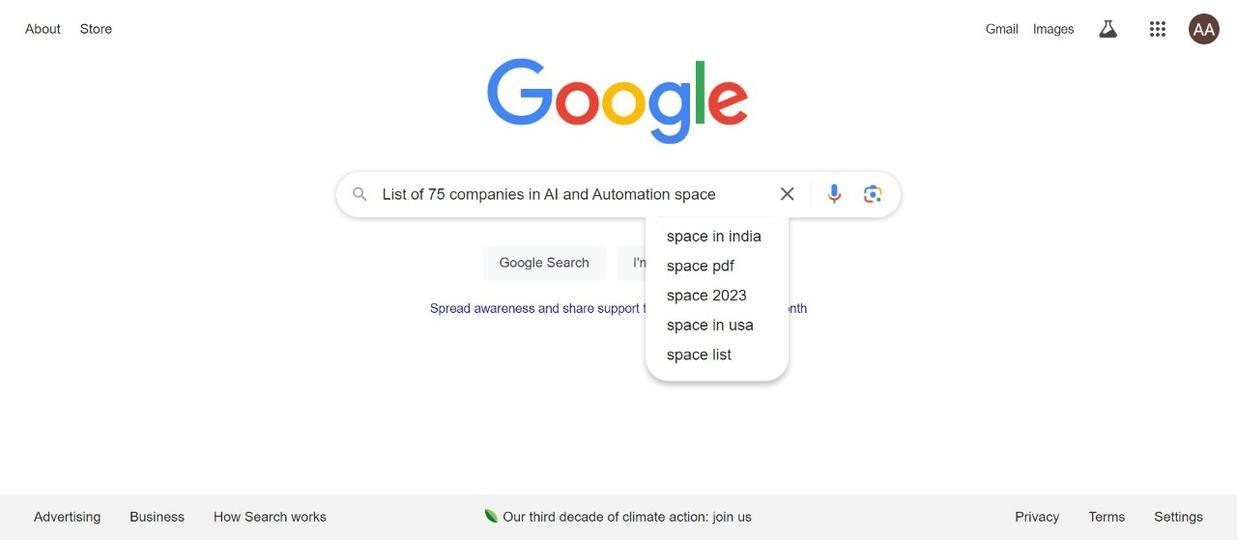 Task type: describe. For each thing, give the bounding box(es) containing it.
Search text field
[[382, 173, 764, 217]]

google image
[[487, 58, 750, 147]]



Task type: vqa. For each thing, say whether or not it's contained in the screenshot.
St within the button
no



Task type: locate. For each thing, give the bounding box(es) containing it.
list box
[[646, 221, 789, 370]]

search labs image
[[1097, 17, 1120, 41]]

search by voice image
[[823, 182, 846, 206]]

search by image image
[[862, 182, 885, 206]]

None search field
[[19, 166, 1218, 381]]



